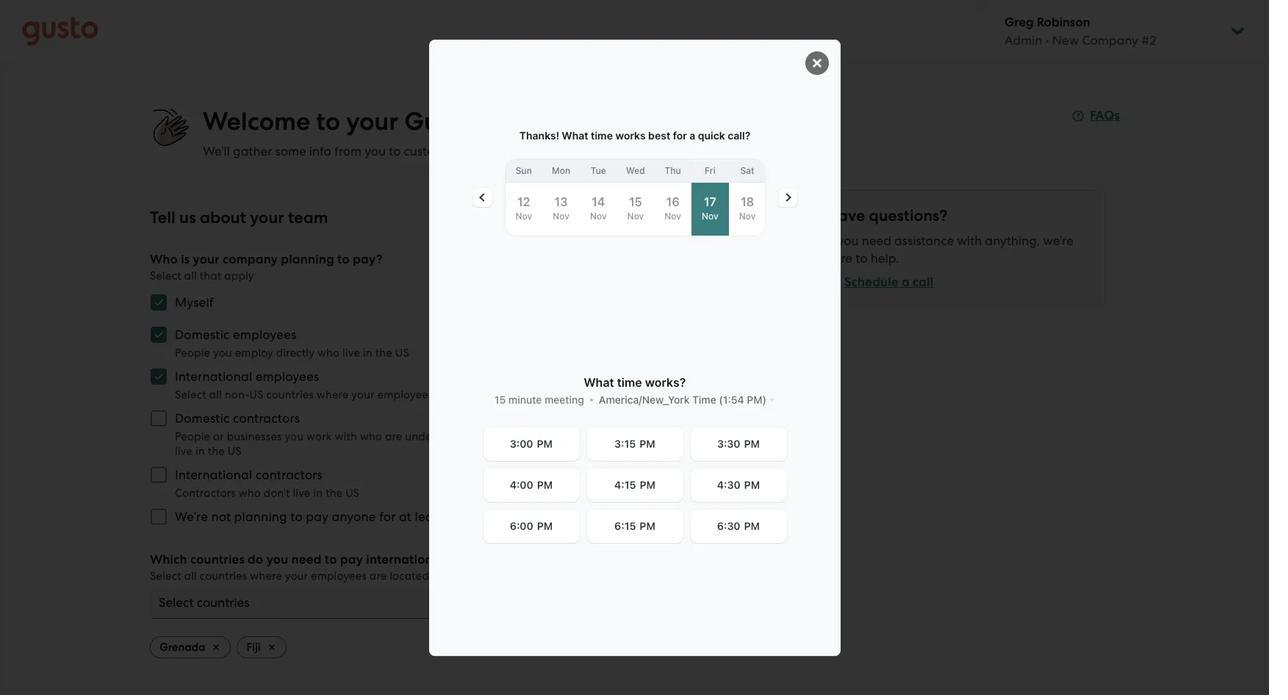 Task type: vqa. For each thing, say whether or not it's contained in the screenshot.
the bottommost in
yes



Task type: locate. For each thing, give the bounding box(es) containing it.
1 vertical spatial where
[[250, 570, 282, 583]]

your
[[346, 107, 398, 137], [464, 144, 490, 159], [250, 208, 284, 228], [193, 252, 220, 267], [352, 389, 375, 402], [285, 570, 308, 583]]

0 vertical spatial domestic
[[175, 328, 230, 342]]

1 horizontal spatial with
[[957, 234, 982, 248]]

for right contract
[[485, 431, 499, 444]]

anyone
[[332, 510, 376, 525]]

your up that
[[193, 252, 220, 267]]

0 vertical spatial contractors
[[233, 412, 300, 426]]

grenada
[[159, 642, 205, 655]]

your down we're not planning to pay anyone for at least 3 months
[[285, 570, 308, 583]]

for left at
[[379, 510, 396, 525]]

pay inside which countries do you need to pay international employees in? select all countries where your employees are located.
[[340, 553, 363, 568]]

where down the do
[[250, 570, 282, 583]]

all down which
[[184, 570, 197, 583]]

don't
[[264, 487, 290, 500]]

2 international from the top
[[175, 468, 252, 483]]

pay
[[306, 510, 329, 525], [340, 553, 363, 568]]

1 horizontal spatial a
[[902, 275, 910, 290]]

1 international from the top
[[175, 370, 252, 384]]

you inside 'people or businesses you work with who are under contract for a specific project, who live in the us'
[[285, 431, 304, 444]]

1 vertical spatial a
[[502, 431, 509, 444]]

contractors who don't live in the us
[[175, 487, 359, 500]]

you right 'if'
[[838, 234, 859, 248]]

the up select all non-us countries where your employees are located
[[375, 347, 392, 360]]

with inside 'people or businesses you work with who are under contract for a specific project, who live in the us'
[[335, 431, 357, 444]]

to left pay?
[[337, 252, 350, 267]]

planning down team
[[281, 252, 334, 267]]

international
[[175, 370, 252, 384], [175, 468, 252, 483]]

that
[[200, 270, 221, 283]]

grenada link
[[150, 637, 231, 659]]

select down who
[[150, 270, 181, 283]]

live inside 'people or businesses you work with who are under contract for a specific project, who live in the us'
[[175, 445, 193, 459]]

1 vertical spatial pay
[[340, 553, 363, 568]]

who
[[317, 347, 340, 360], [360, 431, 382, 444], [596, 431, 619, 444], [239, 487, 261, 500]]

for
[[485, 431, 499, 444], [379, 510, 396, 525]]

1 horizontal spatial for
[[485, 431, 499, 444]]

domestic for domestic contractors
[[175, 412, 230, 426]]

1 vertical spatial contractors
[[256, 468, 323, 483]]

1 vertical spatial people
[[175, 431, 210, 444]]

planning inside the who is your company planning to pay? select all that apply
[[281, 252, 334, 267]]

1 domestic from the top
[[175, 328, 230, 342]]

with
[[957, 234, 982, 248], [335, 431, 357, 444]]

with right work
[[335, 431, 357, 444]]

0 vertical spatial live
[[343, 347, 360, 360]]

all down is
[[184, 270, 197, 283]]

Myself checkbox
[[143, 287, 175, 319]]

countries left the do
[[190, 553, 245, 568]]

0 horizontal spatial with
[[335, 431, 357, 444]]

select down which
[[150, 570, 181, 583]]

need inside which countries do you need to pay international employees in? select all countries where your employees are located.
[[291, 553, 322, 568]]

in up contractors
[[195, 445, 205, 459]]

you left work
[[285, 431, 304, 444]]

1 horizontal spatial need
[[862, 234, 891, 248]]

we're
[[175, 510, 208, 525]]

where
[[317, 389, 349, 402], [250, 570, 282, 583]]

all left non-
[[209, 389, 222, 402]]

welcome to your gusto account we'll gather some info from you to customize your setup experience.
[[203, 107, 595, 159]]

employees up under
[[377, 389, 433, 402]]

in
[[363, 347, 373, 360], [195, 445, 205, 459], [313, 487, 323, 500]]

with left anything,
[[957, 234, 982, 248]]

domestic up or
[[175, 412, 230, 426]]

0 horizontal spatial pay
[[306, 510, 329, 525]]

domestic
[[175, 328, 230, 342], [175, 412, 230, 426]]

people inside 'people or businesses you work with who are under contract for a specific project, who live in the us'
[[175, 431, 210, 444]]

2 vertical spatial are
[[370, 570, 387, 583]]

us
[[395, 347, 409, 360], [250, 389, 263, 402], [228, 445, 242, 459], [346, 487, 359, 500]]

domestic for domestic employees
[[175, 328, 230, 342]]

a
[[902, 275, 910, 290], [502, 431, 509, 444]]

1 vertical spatial domestic
[[175, 412, 230, 426]]

are left located
[[436, 389, 453, 402]]

domestic down myself
[[175, 328, 230, 342]]

1 people from the top
[[175, 347, 210, 360]]

a left the specific at bottom
[[502, 431, 509, 444]]

0 horizontal spatial the
[[208, 445, 225, 459]]

0 horizontal spatial in
[[195, 445, 205, 459]]

you
[[365, 144, 386, 159], [838, 234, 859, 248], [213, 347, 232, 360], [285, 431, 304, 444], [266, 553, 288, 568]]

international up non-
[[175, 370, 252, 384]]

planning down contractors who don't live in the us
[[234, 510, 287, 525]]

in up we're not planning to pay anyone for at least 3 months
[[313, 487, 323, 500]]

a left call
[[902, 275, 910, 290]]

2 vertical spatial in
[[313, 487, 323, 500]]

select all non-us countries where your employees are located
[[175, 389, 496, 402]]

account menu element
[[985, 0, 1247, 62]]

is
[[181, 252, 190, 267]]

2 vertical spatial select
[[150, 570, 181, 583]]

you right the do
[[266, 553, 288, 568]]

countries down "people you employ directly who live in the us"
[[266, 389, 314, 402]]

1 vertical spatial live
[[175, 445, 193, 459]]

about
[[200, 208, 246, 228]]

need up help.
[[862, 234, 891, 248]]

are
[[436, 389, 453, 402], [385, 431, 402, 444], [370, 570, 387, 583]]

2 vertical spatial countries
[[200, 570, 247, 583]]

are left under
[[385, 431, 402, 444]]

countries down not
[[200, 570, 247, 583]]

from
[[334, 144, 362, 159]]

located.
[[390, 570, 432, 583]]

2 horizontal spatial live
[[343, 347, 360, 360]]

employees
[[233, 328, 296, 342], [256, 370, 319, 384], [377, 389, 433, 402], [447, 553, 511, 568], [311, 570, 367, 583]]

contractors up businesses at left
[[233, 412, 300, 426]]

to right here
[[856, 251, 868, 266]]

international for international employees
[[175, 370, 252, 384]]

the down or
[[208, 445, 225, 459]]

you right from
[[365, 144, 386, 159]]

0 horizontal spatial need
[[291, 553, 322, 568]]

0 vertical spatial international
[[175, 370, 252, 384]]

1 horizontal spatial where
[[317, 389, 349, 402]]

help.
[[871, 251, 899, 266]]

for inside 'people or businesses you work with who are under contract for a specific project, who live in the us'
[[485, 431, 499, 444]]

0 vertical spatial with
[[957, 234, 982, 248]]

1 vertical spatial the
[[208, 445, 225, 459]]

0 vertical spatial a
[[902, 275, 910, 290]]

to up info
[[316, 107, 340, 137]]

have questions?
[[827, 206, 948, 226]]

or
[[213, 431, 224, 444]]

who down the international contractors
[[239, 487, 261, 500]]

assistance
[[894, 234, 954, 248]]

are inside 'people or businesses you work with who are under contract for a specific project, who live in the us'
[[385, 431, 402, 444]]

pay left anyone
[[306, 510, 329, 525]]

all inside the who is your company planning to pay? select all that apply
[[184, 270, 197, 283]]

domestic employees
[[175, 328, 296, 342]]

international contractors
[[175, 468, 323, 483]]

all
[[184, 270, 197, 283], [209, 389, 222, 402], [184, 570, 197, 583]]

all inside which countries do you need to pay international employees in? select all countries where your employees are located.
[[184, 570, 197, 583]]

countries
[[266, 389, 314, 402], [190, 553, 245, 568], [200, 570, 247, 583]]

0 vertical spatial the
[[375, 347, 392, 360]]

people
[[175, 347, 210, 360], [175, 431, 210, 444]]

people up international employees "checkbox"
[[175, 347, 210, 360]]

2 vertical spatial live
[[293, 487, 310, 500]]

some
[[275, 144, 306, 159]]

0 horizontal spatial for
[[379, 510, 396, 525]]

need
[[862, 234, 891, 248], [291, 553, 322, 568]]

people for domestic employees
[[175, 347, 210, 360]]

the up we're not planning to pay anyone for at least 3 months
[[326, 487, 343, 500]]

select
[[150, 270, 181, 283], [175, 389, 206, 402], [150, 570, 181, 583]]

0 vertical spatial select
[[150, 270, 181, 283]]

in up select all non-us countries where your employees are located
[[363, 347, 373, 360]]

non-
[[225, 389, 250, 402]]

1 vertical spatial in
[[195, 445, 205, 459]]

your up from
[[346, 107, 398, 137]]

select up domestic contractors option
[[175, 389, 206, 402]]

0 vertical spatial planning
[[281, 252, 334, 267]]

are down international
[[370, 570, 387, 583]]

0 vertical spatial all
[[184, 270, 197, 283]]

to left customize
[[389, 144, 401, 159]]

employees down "people you employ directly who live in the us"
[[256, 370, 319, 384]]

who right project,
[[596, 431, 619, 444]]

people left or
[[175, 431, 210, 444]]

your left setup
[[464, 144, 490, 159]]

live
[[343, 347, 360, 360], [175, 445, 193, 459], [293, 487, 310, 500]]

1 vertical spatial select
[[175, 389, 206, 402]]

2 horizontal spatial in
[[363, 347, 373, 360]]

here
[[827, 251, 853, 266]]

pay?
[[353, 252, 383, 267]]

to down contractors who don't live in the us
[[290, 510, 303, 525]]

1 vertical spatial are
[[385, 431, 402, 444]]

contractors for international contractors
[[256, 468, 323, 483]]

0 vertical spatial people
[[175, 347, 210, 360]]

0 vertical spatial for
[[485, 431, 499, 444]]

0 vertical spatial need
[[862, 234, 891, 248]]

employ
[[235, 347, 273, 360]]

contractors for domestic contractors
[[233, 412, 300, 426]]

select inside the who is your company planning to pay? select all that apply
[[150, 270, 181, 283]]

0 horizontal spatial where
[[250, 570, 282, 583]]

1 horizontal spatial the
[[326, 487, 343, 500]]

2 domestic from the top
[[175, 412, 230, 426]]

international
[[366, 553, 444, 568]]

2 people from the top
[[175, 431, 210, 444]]

contractors
[[233, 412, 300, 426], [256, 468, 323, 483]]

planning
[[281, 252, 334, 267], [234, 510, 287, 525]]

2 vertical spatial all
[[184, 570, 197, 583]]

contractors up don't
[[256, 468, 323, 483]]

live right don't
[[293, 487, 310, 500]]

in inside 'people or businesses you work with who are under contract for a specific project, who live in the us'
[[195, 445, 205, 459]]

the
[[375, 347, 392, 360], [208, 445, 225, 459], [326, 487, 343, 500]]

live up international contractors checkbox
[[175, 445, 193, 459]]

1 vertical spatial for
[[379, 510, 396, 525]]

gather
[[233, 144, 272, 159]]

we're
[[1043, 234, 1073, 248]]

a inside 'people or businesses you work with who are under contract for a specific project, who live in the us'
[[502, 431, 509, 444]]

1 vertical spatial need
[[291, 553, 322, 568]]

experience.
[[528, 144, 595, 159]]

which countries do you need to pay international employees in? select all countries where your employees are located.
[[150, 553, 532, 583]]

welcome
[[203, 107, 310, 137]]

2 horizontal spatial the
[[375, 347, 392, 360]]

your inside which countries do you need to pay international employees in? select all countries where your employees are located.
[[285, 570, 308, 583]]

0 horizontal spatial live
[[175, 445, 193, 459]]

0 horizontal spatial a
[[502, 431, 509, 444]]

specific
[[512, 431, 551, 444]]

who is your company planning to pay? select all that apply
[[150, 252, 383, 283]]

0 vertical spatial are
[[436, 389, 453, 402]]

pay down anyone
[[340, 553, 363, 568]]

international up contractors
[[175, 468, 252, 483]]

1 horizontal spatial pay
[[340, 553, 363, 568]]

0 vertical spatial countries
[[266, 389, 314, 402]]

1 vertical spatial with
[[335, 431, 357, 444]]

do
[[248, 553, 263, 568]]

to down we're not planning to pay anyone for at least 3 months
[[325, 553, 337, 568]]

you down domestic employees
[[213, 347, 232, 360]]

0 vertical spatial in
[[363, 347, 373, 360]]

1 vertical spatial international
[[175, 468, 252, 483]]

where up work
[[317, 389, 349, 402]]

not
[[211, 510, 231, 525]]

need right the do
[[291, 553, 322, 568]]

we'll
[[203, 144, 230, 159]]

select inside which countries do you need to pay international employees in? select all countries where your employees are located.
[[150, 570, 181, 583]]

live up select all non-us countries where your employees are located
[[343, 347, 360, 360]]



Task type: describe. For each thing, give the bounding box(es) containing it.
people or businesses you work with who are under contract for a specific project, who live in the us
[[175, 431, 619, 459]]

need inside the if you need assistance with anything, we're here to help.
[[862, 234, 891, 248]]

we're not planning to pay anyone for at least 3 months
[[175, 510, 501, 525]]

a inside button
[[902, 275, 910, 290]]

if
[[827, 234, 834, 248]]

contract
[[439, 431, 482, 444]]

anything,
[[985, 234, 1040, 248]]

you inside welcome to your gusto account we'll gather some info from you to customize your setup experience.
[[365, 144, 386, 159]]

0 vertical spatial where
[[317, 389, 349, 402]]

people you employ directly who live in the us
[[175, 347, 409, 360]]

international for international contractors
[[175, 468, 252, 483]]

info
[[309, 144, 331, 159]]

setup
[[493, 144, 525, 159]]

apply
[[224, 270, 254, 283]]

fiji link
[[237, 637, 286, 659]]

us inside 'people or businesses you work with who are under contract for a specific project, who live in the us'
[[228, 445, 242, 459]]

tell us about your team
[[150, 208, 328, 228]]

schedule
[[844, 275, 899, 290]]

company
[[223, 252, 278, 267]]

if you need assistance with anything, we're here to help.
[[827, 234, 1073, 266]]

are inside which countries do you need to pay international employees in? select all countries where your employees are located.
[[370, 570, 387, 583]]

to inside which countries do you need to pay international employees in? select all countries where your employees are located.
[[325, 553, 337, 568]]

contractors
[[175, 487, 236, 500]]

schedule a call
[[844, 275, 934, 290]]

domestic contractors
[[175, 412, 300, 426]]

team
[[288, 208, 328, 228]]

international employees
[[175, 370, 319, 384]]

located
[[456, 389, 496, 402]]

International employees checkbox
[[143, 361, 175, 393]]

account
[[479, 107, 572, 137]]

customize
[[404, 144, 461, 159]]

work
[[306, 431, 332, 444]]

in?
[[514, 553, 532, 568]]

at
[[399, 510, 412, 525]]

2 vertical spatial the
[[326, 487, 343, 500]]

faqs
[[1090, 108, 1120, 123]]

faqs button
[[1072, 107, 1120, 125]]

1 horizontal spatial in
[[313, 487, 323, 500]]

gusto
[[404, 107, 473, 137]]

where inside which countries do you need to pay international employees in? select all countries where your employees are located.
[[250, 570, 282, 583]]

employees up employ
[[233, 328, 296, 342]]

0 vertical spatial pay
[[306, 510, 329, 525]]

under
[[405, 431, 436, 444]]

have
[[827, 206, 865, 226]]

to inside the if you need assistance with anything, we're here to help.
[[856, 251, 868, 266]]

your left team
[[250, 208, 284, 228]]

International contractors checkbox
[[143, 459, 175, 492]]

1 vertical spatial planning
[[234, 510, 287, 525]]

We're not planning to pay anyone for at least 3 months checkbox
[[143, 501, 175, 534]]

Domestic employees checkbox
[[143, 319, 175, 351]]

months
[[457, 510, 501, 525]]

your inside the who is your company planning to pay? select all that apply
[[193, 252, 220, 267]]

3
[[447, 510, 454, 525]]

the inside 'people or businesses you work with who are under contract for a specific project, who live in the us'
[[208, 445, 225, 459]]

tell
[[150, 208, 175, 228]]

us
[[179, 208, 196, 228]]

myself
[[175, 295, 214, 310]]

1 horizontal spatial live
[[293, 487, 310, 500]]

you inside which countries do you need to pay international employees in? select all countries where your employees are located.
[[266, 553, 288, 568]]

Domestic contractors checkbox
[[143, 403, 175, 435]]

1 vertical spatial all
[[209, 389, 222, 402]]

1 vertical spatial countries
[[190, 553, 245, 568]]

call
[[913, 275, 934, 290]]

which
[[150, 553, 187, 568]]

directly
[[276, 347, 315, 360]]

your up 'people or businesses you work with who are under contract for a specific project, who live in the us'
[[352, 389, 375, 402]]

who right directly
[[317, 347, 340, 360]]

fiji
[[247, 642, 261, 655]]

employees down we're not planning to pay anyone for at least 3 months
[[311, 570, 367, 583]]

you inside the if you need assistance with anything, we're here to help.
[[838, 234, 859, 248]]

questions?
[[869, 206, 948, 226]]

least
[[415, 510, 443, 525]]

to inside the who is your company planning to pay? select all that apply
[[337, 252, 350, 267]]

project,
[[554, 431, 593, 444]]

employees down months
[[447, 553, 511, 568]]

who left under
[[360, 431, 382, 444]]

with inside the if you need assistance with anything, we're here to help.
[[957, 234, 982, 248]]

home image
[[22, 17, 98, 46]]

schedule a call button
[[827, 274, 934, 292]]

businesses
[[227, 431, 282, 444]]

people for domestic contractors
[[175, 431, 210, 444]]

who
[[150, 252, 178, 267]]



